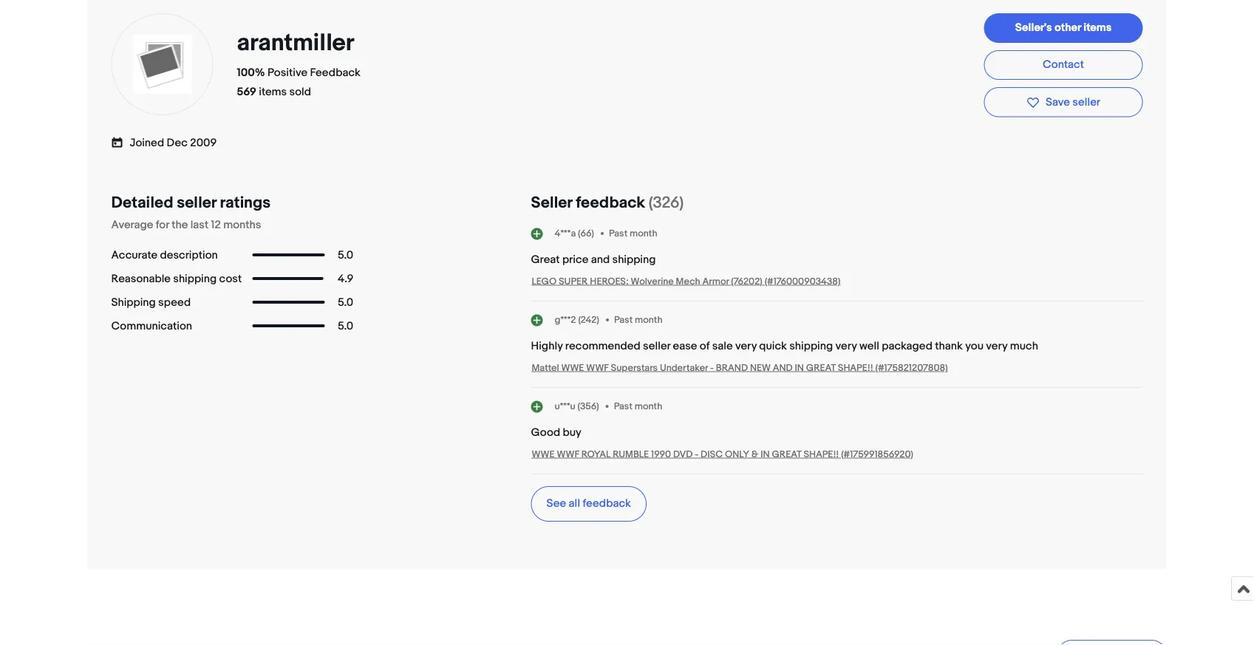 Task type: describe. For each thing, give the bounding box(es) containing it.
new
[[750, 362, 771, 374]]

past month for and
[[609, 228, 657, 240]]

g***2
[[555, 315, 576, 326]]

2 vertical spatial shipping
[[790, 339, 833, 353]]

0 vertical spatial wwf
[[586, 362, 609, 374]]

0 vertical spatial items
[[1084, 22, 1112, 35]]

joined dec 2009
[[130, 137, 217, 150]]

1 vertical spatial wwf
[[557, 449, 579, 460]]

2 vertical spatial past
[[614, 401, 633, 412]]

4***a
[[555, 228, 576, 240]]

and
[[773, 362, 793, 374]]

arantmiller link
[[237, 29, 359, 57]]

seller's other items
[[1015, 22, 1112, 35]]

see all feedback link
[[531, 487, 647, 522]]

100% positive feedback 569 items sold
[[237, 66, 361, 99]]

seller's other items link
[[984, 14, 1143, 43]]

u***u
[[555, 401, 576, 412]]

0 vertical spatial shape!!
[[838, 362, 873, 374]]

save
[[1046, 96, 1070, 109]]

detailed
[[111, 193, 173, 212]]

the
[[172, 218, 188, 232]]

communication
[[111, 320, 192, 333]]

good
[[531, 426, 560, 439]]

lego
[[532, 276, 557, 287]]

3 very from the left
[[986, 339, 1008, 353]]

(242)
[[578, 315, 599, 326]]

average
[[111, 218, 153, 232]]

highly recommended seller ease of sale very quick shipping very well packaged thank you very much
[[531, 339, 1038, 353]]

seller
[[531, 193, 572, 212]]

0 vertical spatial great
[[806, 362, 836, 374]]

brand
[[716, 362, 748, 374]]

past for and
[[609, 228, 628, 240]]

100%
[[237, 66, 265, 80]]

4***a (66)
[[555, 228, 594, 240]]

speed
[[158, 296, 191, 309]]

text__icon wrapper image
[[111, 135, 130, 149]]

great price and shipping
[[531, 253, 656, 266]]

only
[[725, 449, 749, 460]]

disc
[[701, 449, 723, 460]]

past for seller
[[614, 315, 633, 326]]

2009
[[190, 137, 217, 150]]

0 horizontal spatial -
[[695, 449, 699, 460]]

quick
[[759, 339, 787, 353]]

arantmiller image
[[133, 35, 192, 94]]

(#175821207808)
[[875, 362, 948, 374]]

reasonable shipping cost
[[111, 272, 242, 286]]

thank
[[935, 339, 963, 353]]

1 horizontal spatial in
[[795, 362, 804, 374]]

joined
[[130, 137, 164, 150]]

seller feedback (326)
[[531, 193, 684, 212]]

1 horizontal spatial seller
[[643, 339, 671, 353]]

see all feedback
[[547, 497, 631, 510]]

royal
[[581, 449, 611, 460]]

save seller
[[1046, 96, 1101, 109]]

much
[[1010, 339, 1038, 353]]

mech
[[676, 276, 700, 287]]

accurate
[[111, 249, 158, 262]]

detailed seller ratings
[[111, 193, 271, 212]]

3 5.0 from the top
[[338, 320, 353, 333]]

12
[[211, 218, 221, 232]]

wolverine
[[631, 276, 674, 287]]

average for the last 12 months
[[111, 218, 261, 232]]

seller for detailed
[[177, 193, 216, 212]]

(#175991856920)
[[841, 449, 913, 460]]

0 horizontal spatial shipping
[[173, 272, 217, 286]]

4.9
[[338, 272, 354, 286]]

contact link
[[984, 51, 1143, 80]]

(#176000903438)
[[765, 276, 841, 287]]

ratings
[[220, 193, 271, 212]]

for
[[156, 218, 169, 232]]

undertaker
[[660, 362, 708, 374]]

ease
[[673, 339, 697, 353]]

1 very from the left
[[735, 339, 757, 353]]

well
[[860, 339, 879, 353]]



Task type: vqa. For each thing, say whether or not it's contained in the screenshot.


Task type: locate. For each thing, give the bounding box(es) containing it.
of
[[700, 339, 710, 353]]

- left brand
[[710, 362, 714, 374]]

past month
[[609, 228, 657, 240], [614, 315, 663, 326], [614, 401, 662, 412]]

items
[[1084, 22, 1112, 35], [259, 86, 287, 99]]

wwe wwf royal rumble 1990 dvd - disc only & in great shape!! (#175991856920)
[[532, 449, 913, 460]]

past right (356)
[[614, 401, 633, 412]]

5.0 for speed
[[338, 296, 353, 309]]

armor
[[703, 276, 729, 287]]

sold
[[289, 86, 311, 99]]

0 vertical spatial 5.0
[[338, 249, 353, 262]]

2 horizontal spatial shipping
[[790, 339, 833, 353]]

-
[[710, 362, 714, 374], [695, 449, 699, 460]]

other
[[1055, 22, 1081, 35]]

seller inside 'button'
[[1073, 96, 1101, 109]]

price
[[562, 253, 589, 266]]

positive
[[268, 66, 308, 80]]

packaged
[[882, 339, 933, 353]]

good buy
[[531, 426, 582, 439]]

feedback up (66)
[[576, 193, 645, 212]]

1 vertical spatial past
[[614, 315, 633, 326]]

0 horizontal spatial very
[[735, 339, 757, 353]]

&
[[752, 449, 759, 460]]

(76202)
[[731, 276, 763, 287]]

1 horizontal spatial very
[[836, 339, 857, 353]]

lego super heroes: wolverine mech armor (76202) (#176000903438)
[[532, 276, 841, 287]]

0 horizontal spatial in
[[761, 449, 770, 460]]

2 vertical spatial seller
[[643, 339, 671, 353]]

2 horizontal spatial very
[[986, 339, 1008, 353]]

dvd
[[673, 449, 693, 460]]

2 vertical spatial 5.0
[[338, 320, 353, 333]]

1990
[[651, 449, 671, 460]]

0 horizontal spatial great
[[772, 449, 802, 460]]

0 vertical spatial feedback
[[576, 193, 645, 212]]

seller's
[[1015, 22, 1052, 35]]

shape!!
[[838, 362, 873, 374], [804, 449, 839, 460]]

and
[[591, 253, 610, 266]]

2 very from the left
[[836, 339, 857, 353]]

1 vertical spatial wwe
[[532, 449, 555, 460]]

1 vertical spatial in
[[761, 449, 770, 460]]

wwe wwf royal rumble 1990 dvd - disc only & in great shape!! (#175991856920) link
[[532, 449, 913, 460]]

wwf
[[586, 362, 609, 374], [557, 449, 579, 460]]

see
[[547, 497, 566, 510]]

shape!! down well
[[838, 362, 873, 374]]

shipping down description
[[173, 272, 217, 286]]

569
[[237, 86, 256, 99]]

recommended
[[565, 339, 641, 353]]

0 vertical spatial seller
[[1073, 96, 1101, 109]]

(356)
[[578, 401, 599, 412]]

wwf down buy
[[557, 449, 579, 460]]

0 horizontal spatial wwe
[[532, 449, 555, 460]]

cost
[[219, 272, 242, 286]]

seller left ease
[[643, 339, 671, 353]]

shipping
[[111, 296, 156, 309]]

shipping speed
[[111, 296, 191, 309]]

1 vertical spatial feedback
[[583, 497, 631, 510]]

months
[[223, 218, 261, 232]]

5.0
[[338, 249, 353, 262], [338, 296, 353, 309], [338, 320, 353, 333]]

great right and at right bottom
[[806, 362, 836, 374]]

month for ease
[[635, 315, 663, 326]]

dec
[[167, 137, 188, 150]]

mattel wwe wwf superstars undertaker - brand new and in great shape!! (#175821207808) link
[[532, 362, 948, 374]]

in
[[795, 362, 804, 374], [761, 449, 770, 460]]

seller for save
[[1073, 96, 1101, 109]]

very left well
[[836, 339, 857, 353]]

wwe down good at the left bottom
[[532, 449, 555, 460]]

u***u (356)
[[555, 401, 599, 412]]

past month down seller feedback (326)
[[609, 228, 657, 240]]

past up recommended
[[614, 315, 633, 326]]

very right you
[[986, 339, 1008, 353]]

wwe
[[561, 362, 584, 374], [532, 449, 555, 460]]

great
[[531, 253, 560, 266]]

0 vertical spatial past
[[609, 228, 628, 240]]

description
[[160, 249, 218, 262]]

wwf down recommended
[[586, 362, 609, 374]]

items down positive
[[259, 86, 287, 99]]

wwe right mattel
[[561, 362, 584, 374]]

mattel
[[532, 362, 559, 374]]

contact
[[1043, 59, 1084, 72]]

items right other
[[1084, 22, 1112, 35]]

highly
[[531, 339, 563, 353]]

accurate description
[[111, 249, 218, 262]]

1 vertical spatial items
[[259, 86, 287, 99]]

lego super heroes: wolverine mech armor (76202) (#176000903438) link
[[532, 276, 841, 287]]

buy
[[563, 426, 582, 439]]

items inside 100% positive feedback 569 items sold
[[259, 86, 287, 99]]

seller right the 'save'
[[1073, 96, 1101, 109]]

month for shipping
[[630, 228, 657, 240]]

shipping
[[612, 253, 656, 266], [173, 272, 217, 286], [790, 339, 833, 353]]

all
[[569, 497, 580, 510]]

in right &
[[761, 449, 770, 460]]

heroes:
[[590, 276, 629, 287]]

month down the (326)
[[630, 228, 657, 240]]

0 horizontal spatial wwf
[[557, 449, 579, 460]]

superstars
[[611, 362, 658, 374]]

arantmiller
[[237, 29, 354, 57]]

you
[[965, 339, 984, 353]]

sale
[[712, 339, 733, 353]]

feedback
[[310, 66, 361, 80]]

1 horizontal spatial wwe
[[561, 362, 584, 374]]

2 5.0 from the top
[[338, 296, 353, 309]]

very up mattel wwe wwf superstars undertaker - brand new and in great shape!! (#175821207808)
[[735, 339, 757, 353]]

shipping up wolverine
[[612, 253, 656, 266]]

g***2 (242)
[[555, 315, 599, 326]]

seller up last
[[177, 193, 216, 212]]

0 vertical spatial wwe
[[561, 362, 584, 374]]

1 vertical spatial seller
[[177, 193, 216, 212]]

past month down wolverine
[[614, 315, 663, 326]]

0 vertical spatial -
[[710, 362, 714, 374]]

seller
[[1073, 96, 1101, 109], [177, 193, 216, 212], [643, 339, 671, 353]]

great right &
[[772, 449, 802, 460]]

mattel wwe wwf superstars undertaker - brand new and in great shape!! (#175821207808)
[[532, 362, 948, 374]]

past up and in the left top of the page
[[609, 228, 628, 240]]

0 vertical spatial shipping
[[612, 253, 656, 266]]

1 vertical spatial great
[[772, 449, 802, 460]]

super
[[559, 276, 588, 287]]

past month for seller
[[614, 315, 663, 326]]

rumble
[[613, 449, 649, 460]]

2 horizontal spatial seller
[[1073, 96, 1101, 109]]

0 horizontal spatial seller
[[177, 193, 216, 212]]

month down the superstars at the bottom of page
[[635, 401, 662, 412]]

1 vertical spatial shape!!
[[804, 449, 839, 460]]

1 vertical spatial month
[[635, 315, 663, 326]]

1 horizontal spatial great
[[806, 362, 836, 374]]

save seller button
[[984, 88, 1143, 117]]

great
[[806, 362, 836, 374], [772, 449, 802, 460]]

past month down the superstars at the bottom of page
[[614, 401, 662, 412]]

feedback
[[576, 193, 645, 212], [583, 497, 631, 510]]

0 vertical spatial past month
[[609, 228, 657, 240]]

last
[[190, 218, 209, 232]]

1 horizontal spatial items
[[1084, 22, 1112, 35]]

1 vertical spatial shipping
[[173, 272, 217, 286]]

1 horizontal spatial shipping
[[612, 253, 656, 266]]

shipping up and at right bottom
[[790, 339, 833, 353]]

in right and at right bottom
[[795, 362, 804, 374]]

0 vertical spatial in
[[795, 362, 804, 374]]

0 horizontal spatial items
[[259, 86, 287, 99]]

- right dvd
[[695, 449, 699, 460]]

feedback right all
[[583, 497, 631, 510]]

shape!! left the (#175991856920)
[[804, 449, 839, 460]]

1 horizontal spatial wwf
[[586, 362, 609, 374]]

5.0 for description
[[338, 249, 353, 262]]

2 vertical spatial past month
[[614, 401, 662, 412]]

2 vertical spatial month
[[635, 401, 662, 412]]

reasonable
[[111, 272, 171, 286]]

0 vertical spatial month
[[630, 228, 657, 240]]

1 vertical spatial past month
[[614, 315, 663, 326]]

(66)
[[578, 228, 594, 240]]

month down wolverine
[[635, 315, 663, 326]]

1 horizontal spatial -
[[710, 362, 714, 374]]

1 vertical spatial -
[[695, 449, 699, 460]]

1 5.0 from the top
[[338, 249, 353, 262]]

1 vertical spatial 5.0
[[338, 296, 353, 309]]



